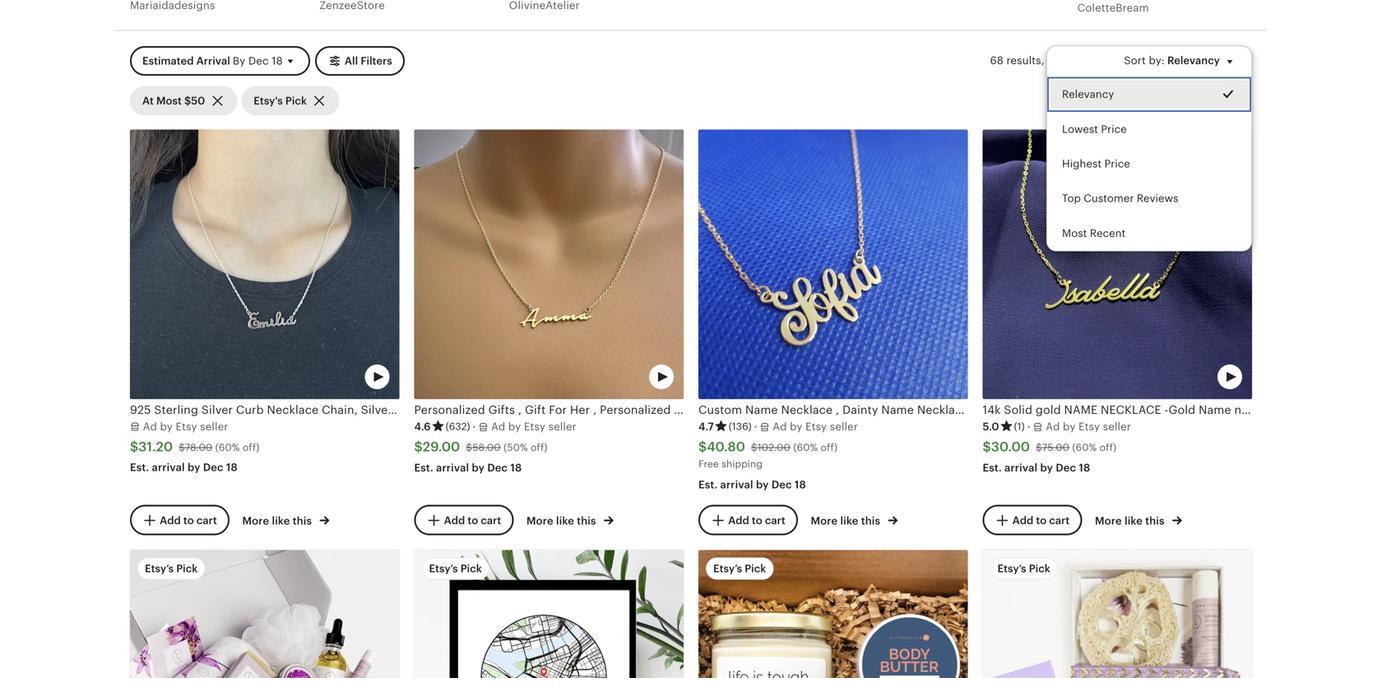 Task type: locate. For each thing, give the bounding box(es) containing it.
more like this for 30.00
[[1096, 515, 1168, 527]]

off)
[[243, 442, 260, 453], [531, 442, 548, 453], [821, 442, 838, 453], [1100, 442, 1117, 453]]

cart for 40.80
[[765, 514, 786, 527]]

add to cart button for 29.00
[[414, 505, 514, 536]]

0 horizontal spatial ·
[[473, 421, 476, 433]]

1 cart from the left
[[197, 514, 217, 527]]

(60% right 75.00
[[1073, 442, 1098, 453]]

2 add to cart button from the left
[[414, 505, 514, 536]]

68 results, with ads
[[991, 54, 1092, 67]]

est. down 29.00
[[414, 462, 434, 474]]

1 horizontal spatial relevancy
[[1168, 54, 1221, 67]]

cart down 58.00
[[481, 514, 502, 527]]

1 add from the left
[[160, 514, 181, 527]]

1 add to cart button from the left
[[130, 505, 229, 536]]

1 horizontal spatial (60%
[[794, 442, 818, 453]]

etsy's pick for 4th etsy's pick "link" from the right
[[145, 563, 198, 575]]

off) inside $ 40.80 $ 102.00 (60% off) free shipping
[[821, 442, 838, 453]]

1 horizontal spatial ·
[[755, 421, 758, 433]]

0 vertical spatial price
[[1102, 123, 1127, 135]]

1 this from the left
[[293, 515, 312, 527]]

this
[[293, 515, 312, 527], [577, 515, 596, 527], [862, 515, 881, 527], [1146, 515, 1165, 527]]

$ up free
[[699, 440, 707, 455]]

4 more like this from the left
[[1096, 515, 1168, 527]]

by
[[188, 462, 200, 474], [472, 462, 485, 474], [1041, 462, 1054, 474], [756, 479, 769, 491]]

4 like from the left
[[1125, 515, 1143, 527]]

price up top customer reviews
[[1105, 158, 1131, 170]]

cart down 78.00
[[197, 514, 217, 527]]

1 more like this from the left
[[242, 515, 315, 527]]

add to cart button down the $ 30.00 $ 75.00 (60% off)
[[983, 505, 1083, 536]]

$ inside $ 31.20 $ 78.00 (60% off)
[[179, 442, 185, 453]]

where we met map /where it all began /couple map/ gift for her/ gift for him/personalized map/ custom map/anniversary gift/ digital download image
[[414, 550, 684, 678]]

2 · from the left
[[755, 421, 758, 433]]

est.
[[130, 462, 149, 474], [414, 462, 434, 474], [983, 462, 1002, 474], [699, 479, 718, 491]]

most left recent
[[1063, 227, 1088, 239]]

3 more like this from the left
[[811, 515, 884, 527]]

4 off) from the left
[[1100, 442, 1117, 453]]

1 etsy's pick from the left
[[145, 563, 198, 575]]

3 · from the left
[[1028, 421, 1031, 433]]

est. arrival by dec 18 down shipping
[[699, 479, 807, 491]]

add to cart down $ 29.00 $ 58.00 (50% off) on the bottom of page
[[444, 514, 502, 527]]

$ inside $ 29.00 $ 58.00 (50% off)
[[466, 442, 473, 453]]

add to cart down shipping
[[729, 514, 786, 527]]

more
[[242, 515, 269, 527], [527, 515, 554, 527], [811, 515, 838, 527], [1096, 515, 1123, 527]]

menu containing relevancy
[[1047, 46, 1253, 251]]

(60% inside the $ 30.00 $ 75.00 (60% off)
[[1073, 442, 1098, 453]]

product video element
[[130, 130, 400, 399], [414, 130, 684, 399], [983, 130, 1253, 399], [130, 550, 400, 678], [414, 550, 684, 678], [699, 550, 968, 678], [983, 550, 1253, 678]]

2 off) from the left
[[531, 442, 548, 453]]

2 more like this from the left
[[527, 515, 599, 527]]

4 etsy's from the left
[[998, 563, 1027, 575]]

2 cart from the left
[[481, 514, 502, 527]]

customer
[[1084, 192, 1135, 205]]

off) inside the $ 30.00 $ 75.00 (60% off)
[[1100, 442, 1117, 453]]

more for 30.00
[[1096, 515, 1123, 527]]

add down shipping
[[729, 514, 750, 527]]

off) inside $ 31.20 $ 78.00 (60% off)
[[243, 442, 260, 453]]

most right at
[[156, 95, 182, 107]]

(60% right 102.00
[[794, 442, 818, 453]]

0 horizontal spatial most
[[156, 95, 182, 107]]

etsy's pick
[[145, 563, 198, 575], [429, 563, 482, 575], [714, 563, 767, 575], [998, 563, 1051, 575]]

3 add from the left
[[729, 514, 750, 527]]

dec down $ 40.80 $ 102.00 (60% off) free shipping
[[772, 479, 792, 491]]

2 (60% from the left
[[794, 442, 818, 453]]

etsy's
[[145, 563, 174, 575], [429, 563, 458, 575], [714, 563, 743, 575], [998, 563, 1027, 575]]

etsy's pick for first etsy's pick "link" from the right
[[998, 563, 1051, 575]]

· right (1)
[[1028, 421, 1031, 433]]

3 add to cart button from the left
[[699, 505, 798, 536]]

4 this from the left
[[1146, 515, 1165, 527]]

pick
[[286, 95, 307, 107], [176, 563, 198, 575], [461, 563, 482, 575], [745, 563, 767, 575], [1030, 563, 1051, 575]]

this for 31.20
[[293, 515, 312, 527]]

with
[[1047, 54, 1069, 67]]

to for 29.00
[[468, 514, 478, 527]]

4 add to cart from the left
[[1013, 514, 1070, 527]]

1 more like this link from the left
[[242, 512, 330, 529]]

by down the $ 30.00 $ 75.00 (60% off)
[[1041, 462, 1054, 474]]

1 add to cart from the left
[[160, 514, 217, 527]]

relevancy right by:
[[1168, 54, 1221, 67]]

1 vertical spatial relevancy
[[1063, 88, 1115, 100]]

2 like from the left
[[556, 515, 575, 527]]

$
[[130, 440, 139, 454], [414, 440, 423, 455], [699, 440, 707, 455], [983, 440, 992, 455], [179, 442, 185, 453], [466, 442, 473, 453], [752, 442, 758, 453], [1037, 442, 1043, 453]]

· for 29.00
[[473, 421, 476, 433]]

29.00
[[423, 440, 461, 455]]

1 etsy's pick link from the left
[[130, 550, 400, 678]]

price right lowest
[[1102, 123, 1127, 135]]

etsy's pick link
[[130, 550, 400, 678], [414, 550, 684, 678], [699, 550, 968, 678], [983, 550, 1253, 678]]

3 (60% from the left
[[1073, 442, 1098, 453]]

arrival down 29.00
[[436, 462, 469, 474]]

add
[[160, 514, 181, 527], [444, 514, 465, 527], [729, 514, 750, 527], [1013, 514, 1034, 527]]

more like this
[[242, 515, 315, 527], [527, 515, 599, 527], [811, 515, 884, 527], [1096, 515, 1168, 527]]

(60% right 78.00
[[215, 442, 240, 453]]

1 horizontal spatial most
[[1063, 227, 1088, 239]]

3 cart from the left
[[765, 514, 786, 527]]

arrival down shipping
[[721, 479, 754, 491]]

1 vertical spatial most
[[1063, 227, 1088, 239]]

add for 31.20
[[160, 514, 181, 527]]

relevancy
[[1168, 54, 1221, 67], [1063, 88, 1115, 100]]

2 horizontal spatial ·
[[1028, 421, 1031, 433]]

est. arrival by dec 18 down the $ 30.00 $ 75.00 (60% off)
[[983, 462, 1091, 474]]

sort
[[1125, 54, 1147, 67]]

arrival down 31.20
[[152, 462, 185, 474]]

· right (136)
[[755, 421, 758, 433]]

78.00
[[185, 442, 213, 453]]

add to cart for 30.00
[[1013, 514, 1070, 527]]

2 this from the left
[[577, 515, 596, 527]]

to down shipping
[[752, 514, 763, 527]]

relevancy inside menu
[[1063, 88, 1115, 100]]

4 to from the left
[[1037, 514, 1047, 527]]

results,
[[1007, 54, 1045, 67]]

arrival for 30.00
[[1005, 462, 1038, 474]]

more like this link
[[242, 512, 330, 529], [527, 512, 614, 529], [811, 512, 898, 529], [1096, 512, 1183, 529]]

(60% inside $ 40.80 $ 102.00 (60% off) free shipping
[[794, 442, 818, 453]]

price
[[1102, 123, 1127, 135], [1105, 158, 1131, 170]]

1 off) from the left
[[243, 442, 260, 453]]

est. arrival by dec 18 for 31.20
[[130, 462, 238, 474]]

most recent
[[1063, 227, 1126, 239]]

4 etsy's pick from the left
[[998, 563, 1051, 575]]

most recent link
[[1048, 216, 1252, 251]]

4 add from the left
[[1013, 514, 1034, 527]]

4.6
[[414, 421, 431, 433]]

1 to from the left
[[183, 514, 194, 527]]

dec down 78.00
[[203, 462, 224, 474]]

add to cart for 40.80
[[729, 514, 786, 527]]

$ down 4.6
[[414, 440, 423, 455]]

0 horizontal spatial relevancy
[[1063, 88, 1115, 100]]

relevancy down 'ads'
[[1063, 88, 1115, 100]]

off) right 75.00
[[1100, 442, 1117, 453]]

2 more like this link from the left
[[527, 512, 614, 529]]

18 down (50%
[[511, 462, 522, 474]]

add to cart button
[[130, 505, 229, 536], [414, 505, 514, 536], [699, 505, 798, 536], [983, 505, 1083, 536]]

·
[[473, 421, 476, 433], [755, 421, 758, 433], [1028, 421, 1031, 433]]

arrival down 30.00 at the right of the page
[[1005, 462, 1038, 474]]

3 add to cart from the left
[[729, 514, 786, 527]]

add for 29.00
[[444, 514, 465, 527]]

etsy's for spa box for woman | thinking of you | personalized gift | candle | body butter | care package | gift for her image
[[714, 563, 743, 575]]

add to cart button for 40.80
[[699, 505, 798, 536]]

2 more from the left
[[527, 515, 554, 527]]

1 like from the left
[[272, 515, 290, 527]]

add down 29.00
[[444, 514, 465, 527]]

more like this link for 31.20
[[242, 512, 330, 529]]

est. down 30.00 at the right of the page
[[983, 462, 1002, 474]]

off) inside $ 29.00 $ 58.00 (50% off)
[[531, 442, 548, 453]]

menu
[[1047, 46, 1253, 251]]

by
[[233, 55, 246, 67]]

3 to from the left
[[752, 514, 763, 527]]

to
[[183, 514, 194, 527], [468, 514, 478, 527], [752, 514, 763, 527], [1037, 514, 1047, 527]]

like
[[272, 515, 290, 527], [556, 515, 575, 527], [841, 515, 859, 527], [1125, 515, 1143, 527]]

etsy's pick for second etsy's pick "link" from the left
[[429, 563, 482, 575]]

$ down (632)
[[466, 442, 473, 453]]

cart down 75.00
[[1050, 514, 1070, 527]]

3 etsy's from the left
[[714, 563, 743, 575]]

18 right 'by'
[[272, 55, 283, 67]]

(60%
[[215, 442, 240, 453], [794, 442, 818, 453], [1073, 442, 1098, 453]]

add to cart button down shipping
[[699, 505, 798, 536]]

$ 40.80 $ 102.00 (60% off) free shipping
[[699, 440, 838, 469]]

dec down 58.00
[[488, 462, 508, 474]]

ads
[[1072, 54, 1092, 67]]

cart
[[197, 514, 217, 527], [481, 514, 502, 527], [765, 514, 786, 527], [1050, 514, 1070, 527]]

arrival
[[196, 55, 230, 67]]

at most $50 link
[[130, 86, 237, 116]]

4 add to cart button from the left
[[983, 505, 1083, 536]]

1 vertical spatial price
[[1105, 158, 1131, 170]]

4 more from the left
[[1096, 515, 1123, 527]]

add to cart button for 30.00
[[983, 505, 1083, 536]]

etsy's for where we met map /where it all began /couple map/ gift for her/ gift for him/personalized map/ custom map/anniversary gift/ digital download image in the bottom of the page
[[429, 563, 458, 575]]

to down $ 29.00 $ 58.00 (50% off) on the bottom of page
[[468, 514, 478, 527]]

1 etsy's from the left
[[145, 563, 174, 575]]

add down 31.20
[[160, 514, 181, 527]]

2 add to cart from the left
[[444, 514, 502, 527]]

(136)
[[729, 421, 752, 432]]

18
[[272, 55, 283, 67], [226, 462, 238, 474], [511, 462, 522, 474], [1080, 462, 1091, 474], [795, 479, 807, 491]]

etsy's pick
[[254, 95, 307, 107]]

(60% inside $ 31.20 $ 78.00 (60% off)
[[215, 442, 240, 453]]

cart for 29.00
[[481, 514, 502, 527]]

4 cart from the left
[[1050, 514, 1070, 527]]

0 horizontal spatial (60%
[[215, 442, 240, 453]]

more for 40.80
[[811, 515, 838, 527]]

3 off) from the left
[[821, 442, 838, 453]]

to down $ 31.20 $ 78.00 (60% off)
[[183, 514, 194, 527]]

all
[[345, 55, 358, 67]]

2 etsy's pick from the left
[[429, 563, 482, 575]]

etsy's for custom friend gift box, personalized friend gifts, personal message, custom personalize, custom gift, personalized gift, gift box for friend image
[[145, 563, 174, 575]]

pick for 2nd etsy's pick "link" from right
[[745, 563, 767, 575]]

1 (60% from the left
[[215, 442, 240, 453]]

all filters button
[[315, 46, 405, 76]]

est. for 30.00
[[983, 462, 1002, 474]]

pick for second etsy's pick "link" from the left
[[461, 563, 482, 575]]

est. down 31.20
[[130, 462, 149, 474]]

4 etsy's pick link from the left
[[983, 550, 1253, 678]]

add to cart
[[160, 514, 217, 527], [444, 514, 502, 527], [729, 514, 786, 527], [1013, 514, 1070, 527]]

1 · from the left
[[473, 421, 476, 433]]

add for 30.00
[[1013, 514, 1034, 527]]

by down $ 29.00 $ 58.00 (50% off) on the bottom of page
[[472, 462, 485, 474]]

4 more like this link from the left
[[1096, 512, 1183, 529]]

add down 30.00 at the right of the page
[[1013, 514, 1034, 527]]

highest
[[1063, 158, 1102, 170]]

cart down $ 40.80 $ 102.00 (60% off) free shipping
[[765, 514, 786, 527]]

shipping
[[722, 458, 763, 469]]

lowest price
[[1063, 123, 1127, 135]]

30.00
[[992, 440, 1031, 455]]

est. arrival by dec 18 down $ 29.00 $ 58.00 (50% off) on the bottom of page
[[414, 462, 522, 474]]

14k solid gold name necklace -gold name necklace - personalized jewelry - personalized necklace - personalized bridesmaid gifts - for mom image
[[983, 130, 1253, 399]]

off) right (50%
[[531, 442, 548, 453]]

this for 30.00
[[1146, 515, 1165, 527]]

2 to from the left
[[468, 514, 478, 527]]

add to cart button down $ 31.20 $ 78.00 (60% off)
[[130, 505, 229, 536]]

3 more from the left
[[811, 515, 838, 527]]

$ right 30.00 at the right of the page
[[1037, 442, 1043, 453]]

2 etsy's from the left
[[429, 563, 458, 575]]

18 down the $ 30.00 $ 75.00 (60% off)
[[1080, 462, 1091, 474]]

by down $ 31.20 $ 78.00 (60% off)
[[188, 462, 200, 474]]

filters
[[361, 55, 392, 67]]

most
[[156, 95, 182, 107], [1063, 227, 1088, 239]]

68
[[991, 54, 1004, 67]]

to down the $ 30.00 $ 75.00 (60% off)
[[1037, 514, 1047, 527]]

off) right 78.00
[[243, 442, 260, 453]]

more like this for 29.00
[[527, 515, 599, 527]]

$ 29.00 $ 58.00 (50% off)
[[414, 440, 548, 455]]

1 more from the left
[[242, 515, 269, 527]]

3 etsy's pick from the left
[[714, 563, 767, 575]]

est. arrival by dec 18
[[130, 462, 238, 474], [414, 462, 522, 474], [983, 462, 1091, 474], [699, 479, 807, 491]]

18 down $ 31.20 $ 78.00 (60% off)
[[226, 462, 238, 474]]

$ right 31.20
[[179, 442, 185, 453]]

estimated arrival by dec 18
[[142, 55, 283, 67]]

off) for 40.80
[[821, 442, 838, 453]]

add to cart down $ 31.20 $ 78.00 (60% off)
[[160, 514, 217, 527]]

dec right 'by'
[[249, 55, 269, 67]]

off) right 102.00
[[821, 442, 838, 453]]

· right (632)
[[473, 421, 476, 433]]

spa box for woman | thinking of you | personalized gift | candle | body butter | care package | gift for her image
[[699, 550, 968, 678]]

product video element for spa box for woman | thinking of you | personalized gift | candle | body butter | care package | gift for her image
[[699, 550, 968, 678]]

2 add from the left
[[444, 514, 465, 527]]

$ 30.00 $ 75.00 (60% off)
[[983, 440, 1117, 455]]

dec
[[249, 55, 269, 67], [203, 462, 224, 474], [488, 462, 508, 474], [1056, 462, 1077, 474], [772, 479, 792, 491]]

arrival
[[152, 462, 185, 474], [436, 462, 469, 474], [1005, 462, 1038, 474], [721, 479, 754, 491]]

add to cart down the $ 30.00 $ 75.00 (60% off)
[[1013, 514, 1070, 527]]

$50
[[184, 95, 205, 107]]

add to cart button down $ 29.00 $ 58.00 (50% off) on the bottom of page
[[414, 505, 514, 536]]

dec down 75.00
[[1056, 462, 1077, 474]]

more like this link for 30.00
[[1096, 512, 1183, 529]]

colettebream link
[[1078, 0, 1253, 20]]

2 horizontal spatial (60%
[[1073, 442, 1098, 453]]

est. arrival by dec 18 down $ 31.20 $ 78.00 (60% off)
[[130, 462, 238, 474]]



Task type: describe. For each thing, give the bounding box(es) containing it.
product video element for custom friend gift box, personalized friend gifts, personal message, custom personalize, custom gift, personalized gift, gift box for friend image
[[130, 550, 400, 678]]

top customer reviews
[[1063, 192, 1179, 205]]

add to cart for 29.00
[[444, 514, 502, 527]]

· for 40.80
[[755, 421, 758, 433]]

product video element for where we met map /where it all began /couple map/ gift for her/ gift for him/personalized map/ custom map/anniversary gift/ digital download image in the bottom of the page
[[414, 550, 684, 678]]

0 vertical spatial relevancy
[[1168, 54, 1221, 67]]

product video element for personalized gifts , gift for her , personalized jewelry , jewelry , personalized name necklace , gold name necklace , custom name necklace image
[[414, 130, 684, 399]]

dec for 31.20
[[203, 462, 224, 474]]

add to cart button for 31.20
[[130, 505, 229, 536]]

est. arrival by dec 18 for 29.00
[[414, 462, 522, 474]]

etsy's pick link
[[241, 86, 339, 116]]

more like this for 31.20
[[242, 515, 315, 527]]

by for 30.00
[[1041, 462, 1054, 474]]

custom friend gift box, personalized friend gifts, personal message, custom personalize, custom gift, personalized gift, gift box for friend image
[[130, 550, 400, 678]]

lowest
[[1063, 123, 1099, 135]]

reviews
[[1138, 192, 1179, 205]]

product video element for cute co worker set - lavender with soap, stocking stuffers for women, essential oil soap, bath and body gift, bath and body 'image'
[[983, 550, 1253, 678]]

to for 30.00
[[1037, 514, 1047, 527]]

etsy's for cute co worker set - lavender with soap, stocking stuffers for women, essential oil soap, bath and body gift, bath and body 'image'
[[998, 563, 1027, 575]]

price for highest price
[[1105, 158, 1131, 170]]

highest price
[[1063, 158, 1131, 170]]

like for 30.00
[[1125, 515, 1143, 527]]

$ 31.20 $ 78.00 (60% off)
[[130, 440, 260, 454]]

(60% for 30.00
[[1073, 442, 1098, 453]]

est. for 31.20
[[130, 462, 149, 474]]

off) for 30.00
[[1100, 442, 1117, 453]]

estimated
[[142, 55, 194, 67]]

at
[[142, 95, 154, 107]]

dec for 29.00
[[488, 462, 508, 474]]

(60% for 31.20
[[215, 442, 240, 453]]

est. for 29.00
[[414, 462, 434, 474]]

$ down 5.0
[[983, 440, 992, 455]]

at most $50
[[142, 95, 205, 107]]

0 vertical spatial most
[[156, 95, 182, 107]]

40.80
[[707, 440, 746, 455]]

arrival for 31.20
[[152, 462, 185, 474]]

18 for 30.00
[[1080, 462, 1091, 474]]

3 more like this link from the left
[[811, 512, 898, 529]]

(50%
[[504, 442, 528, 453]]

925 sterling silver curb necklace chain, silver cuba link chain necklace, mens necklace necklaces for women silver chain gift for her image
[[130, 130, 400, 399]]

personalized gifts , gift for her , personalized jewelry , jewelry , personalized name necklace , gold name necklace , custom name necklace image
[[414, 130, 684, 399]]

est. arrival by dec 18 for 30.00
[[983, 462, 1091, 474]]

cute co worker set - lavender with soap, stocking stuffers for women, essential oil soap, bath and body gift, bath and body image
[[983, 550, 1253, 678]]

off) for 29.00
[[531, 442, 548, 453]]

more like this link for 29.00
[[527, 512, 614, 529]]

more for 29.00
[[527, 515, 554, 527]]

by for 31.20
[[188, 462, 200, 474]]

etsy's
[[254, 95, 283, 107]]

(60% for 40.80
[[794, 442, 818, 453]]

product video element for 14k solid gold name necklace -gold name necklace - personalized jewelry - personalized necklace - personalized bridesmaid gifts - for mom image
[[983, 130, 1253, 399]]

off) for 31.20
[[243, 442, 260, 453]]

sort by: relevancy
[[1125, 54, 1221, 67]]

highest price link
[[1048, 146, 1252, 181]]

like for 31.20
[[272, 515, 290, 527]]

5.0
[[983, 421, 1000, 433]]

all filters
[[345, 55, 392, 67]]

$ up shipping
[[752, 442, 758, 453]]

3 like from the left
[[841, 515, 859, 527]]

(1)
[[1015, 421, 1025, 432]]

add to cart for 31.20
[[160, 514, 217, 527]]

add for 40.80
[[729, 514, 750, 527]]

18 down $ 40.80 $ 102.00 (60% off) free shipping
[[795, 479, 807, 491]]

4.7
[[699, 421, 714, 433]]

product video element for 925 sterling silver curb necklace chain, silver cuba link chain necklace, mens necklace necklaces for women silver chain gift for her image
[[130, 130, 400, 399]]

dec for 30.00
[[1056, 462, 1077, 474]]

etsy's pick for 2nd etsy's pick "link" from right
[[714, 563, 767, 575]]

(632)
[[446, 421, 470, 432]]

2 etsy's pick link from the left
[[414, 550, 684, 678]]

to for 40.80
[[752, 514, 763, 527]]

free
[[699, 458, 719, 469]]

relevancy link
[[1048, 77, 1252, 112]]

arrival for 29.00
[[436, 462, 469, 474]]

this for 29.00
[[577, 515, 596, 527]]

custom name necklace , dainty name necklace , personalized jewelry , personalized name necklace , silver name necklace , name necklace gold image
[[699, 130, 968, 399]]

to for 31.20
[[183, 514, 194, 527]]

58.00
[[473, 442, 501, 453]]

18 for 31.20
[[226, 462, 238, 474]]

cart for 30.00
[[1050, 514, 1070, 527]]

75.00
[[1043, 442, 1070, 453]]

est. down free
[[699, 479, 718, 491]]

102.00
[[758, 442, 791, 453]]

price for lowest price
[[1102, 123, 1127, 135]]

lowest price link
[[1048, 112, 1252, 146]]

pick for 4th etsy's pick "link" from the right
[[176, 563, 198, 575]]

3 this from the left
[[862, 515, 881, 527]]

pick for first etsy's pick "link" from the right
[[1030, 563, 1051, 575]]

3 etsy's pick link from the left
[[699, 550, 968, 678]]

· for 30.00
[[1028, 421, 1031, 433]]

top
[[1063, 192, 1081, 205]]

by:
[[1150, 54, 1165, 67]]

like for 29.00
[[556, 515, 575, 527]]

recent
[[1091, 227, 1126, 239]]

by down shipping
[[756, 479, 769, 491]]

cart for 31.20
[[197, 514, 217, 527]]

31.20
[[139, 440, 173, 454]]

$ left 78.00
[[130, 440, 139, 454]]

by for 29.00
[[472, 462, 485, 474]]

top customer reviews link
[[1048, 181, 1252, 216]]

18 for 29.00
[[511, 462, 522, 474]]

$ inside the $ 30.00 $ 75.00 (60% off)
[[1037, 442, 1043, 453]]

colettebream
[[1078, 2, 1150, 14]]

more for 31.20
[[242, 515, 269, 527]]



Task type: vqa. For each thing, say whether or not it's contained in the screenshot.
the Most
yes



